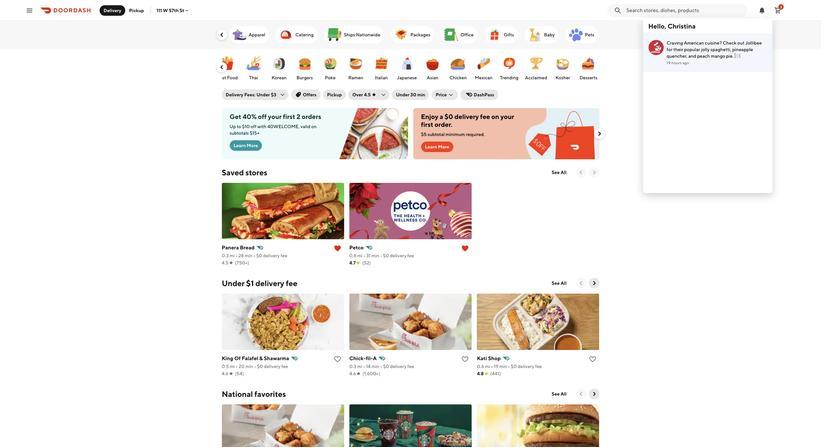 Task type: vqa. For each thing, say whether or not it's contained in the screenshot.


Task type: locate. For each thing, give the bounding box(es) containing it.
•
[[236, 253, 238, 259], [254, 253, 256, 259], [364, 253, 366, 259], [381, 253, 382, 259], [236, 364, 238, 369], [254, 364, 256, 369], [364, 364, 365, 369], [381, 364, 382, 369], [491, 364, 493, 369], [508, 364, 510, 369]]

1 vertical spatial 0.3
[[350, 364, 357, 369]]

pickup
[[129, 8, 144, 13], [327, 92, 342, 97]]

40welcome,
[[268, 124, 300, 129]]

quencher,
[[667, 53, 688, 59]]

1 horizontal spatial more
[[439, 144, 450, 150]]

learn more down subtotals
[[234, 143, 258, 148]]

click to add this store to your saved list image for falafel
[[334, 356, 342, 364]]

mi right 0.6 at right bottom
[[485, 364, 491, 369]]

0 vertical spatial see
[[552, 170, 560, 175]]

0 horizontal spatial delivery
[[104, 8, 121, 13]]

2 see all from the top
[[552, 281, 567, 286]]

learn more button down 'subtotal'
[[421, 142, 454, 152]]

1 horizontal spatial delivery
[[226, 92, 244, 97]]

0 vertical spatial see all link
[[548, 167, 571, 178]]

2 vertical spatial see all
[[552, 392, 567, 397]]

favorites
[[255, 390, 286, 399]]

under 30 min
[[396, 92, 426, 97]]

2 vertical spatial all
[[561, 392, 567, 397]]

catering
[[296, 32, 314, 37]]

20
[[239, 364, 245, 369]]

1 horizontal spatial learn more
[[425, 144, 450, 150]]

4.5
[[364, 92, 371, 97], [222, 260, 229, 266]]

ago
[[683, 60, 690, 65]]

under for under $1 delivery fee
[[222, 279, 245, 288]]

2 all from the top
[[561, 281, 567, 286]]

4.6 for king of falafel & shawarma
[[222, 371, 229, 377]]

1 horizontal spatial learn more button
[[421, 142, 454, 152]]

click to remove this store from your saved list image
[[334, 245, 342, 253]]

2 your from the left
[[501, 113, 515, 120]]

previous button of carousel image left next button of carousel icon at the right bottom
[[578, 391, 585, 398]]

$0
[[445, 113, 454, 120]]

4.5 down panera
[[222, 260, 229, 266]]

min up (441) on the right bottom of page
[[500, 364, 508, 369]]

price
[[436, 92, 447, 97]]

1 vertical spatial see all link
[[548, 278, 571, 289]]

min right 20
[[246, 364, 253, 369]]

pickup left 111
[[129, 8, 144, 13]]

off inside up to $10 off with 40welcome, valid on subtotals $15+
[[251, 124, 257, 129]]

jolly
[[702, 47, 710, 52]]

see all for national favorites
[[552, 392, 567, 397]]

3 see from the top
[[552, 392, 560, 397]]

0 vertical spatial all
[[561, 170, 567, 175]]

baby image
[[528, 27, 543, 43]]

mi
[[230, 253, 235, 259], [358, 253, 363, 259], [230, 364, 235, 369], [358, 364, 363, 369], [485, 364, 491, 369]]

learn more down 'subtotal'
[[425, 144, 450, 150]]

delivery for petco
[[390, 253, 407, 259]]

0 horizontal spatial learn
[[234, 143, 246, 148]]

ships nationwide image
[[327, 27, 343, 43]]

19 up (441) on the right bottom of page
[[494, 364, 499, 369]]

delivery inside button
[[104, 8, 121, 13]]

0.6 mi • 19 min • $​0 delivery fee
[[477, 364, 542, 369]]

learn more for a
[[425, 144, 450, 150]]

1 vertical spatial on
[[312, 124, 317, 129]]

kati
[[477, 356, 488, 362]]

0 horizontal spatial pickup button
[[125, 5, 148, 16]]

1 see all from the top
[[552, 170, 567, 175]]

1 horizontal spatial pickup button
[[323, 90, 346, 100]]

min
[[418, 92, 426, 97], [245, 253, 253, 259], [372, 253, 380, 259], [246, 364, 253, 369], [372, 364, 380, 369], [500, 364, 508, 369]]

3
[[781, 5, 783, 9]]

1 vertical spatial pickup
[[327, 92, 342, 97]]

0 vertical spatial 19
[[667, 60, 671, 65]]

0 horizontal spatial more
[[247, 143, 258, 148]]

see for under $1 delivery fee
[[552, 281, 560, 286]]

more down "$15+" at the top left of page
[[247, 143, 258, 148]]

offers
[[303, 92, 317, 97]]

previous button of carousel image
[[219, 31, 225, 38], [578, 391, 585, 398]]

under inside button
[[396, 92, 410, 97]]

w
[[163, 8, 168, 13]]

1 vertical spatial delivery
[[226, 92, 244, 97]]

14
[[366, 364, 371, 369]]

2 vertical spatial previous button of carousel image
[[578, 280, 585, 287]]

all for under $1 delivery fee
[[561, 281, 567, 286]]

click to add this store to your saved list image
[[334, 356, 342, 364], [462, 356, 470, 364], [589, 356, 597, 364]]

4.8
[[477, 371, 484, 377]]

poke
[[325, 75, 336, 80]]

0 horizontal spatial learn more
[[234, 143, 258, 148]]

3 see all from the top
[[552, 392, 567, 397]]

0 horizontal spatial your
[[268, 113, 282, 120]]

0 horizontal spatial learn more button
[[230, 140, 262, 151]]

1 vertical spatial see all
[[552, 281, 567, 286]]

gifts
[[504, 32, 514, 37]]

1 vertical spatial previous button of carousel image
[[578, 169, 585, 176]]

$5
[[421, 132, 427, 137]]

1 horizontal spatial 0.3
[[350, 364, 357, 369]]

1 click to add this store to your saved list image from the left
[[334, 356, 342, 364]]

19 left hours
[[667, 60, 671, 65]]

learn more button down subtotals
[[230, 140, 262, 151]]

1 horizontal spatial learn
[[425, 144, 438, 150]]

0.3 for panera bread
[[222, 253, 229, 259]]

under $1 delivery fee
[[222, 279, 298, 288]]

learn down subtotals
[[234, 143, 246, 148]]

0 horizontal spatial 0.3
[[222, 253, 229, 259]]

get 40% off your first 2 orders
[[230, 113, 322, 120]]

see for saved stores
[[552, 170, 560, 175]]

on inside the enjoy a $0 delivery fee on your first order.
[[492, 113, 500, 120]]

0 vertical spatial next button of carousel image
[[597, 131, 603, 137]]

0 vertical spatial previous button of carousel image
[[219, 31, 225, 38]]

fee inside the enjoy a $0 delivery fee on your first order.
[[481, 113, 491, 120]]

more
[[247, 143, 258, 148], [439, 144, 450, 150]]

1 horizontal spatial off
[[258, 113, 267, 120]]

2 vertical spatial next button of carousel image
[[591, 280, 598, 287]]

1 vertical spatial 4.5
[[222, 260, 229, 266]]

next button of carousel image
[[597, 131, 603, 137], [591, 169, 598, 176], [591, 280, 598, 287]]

packages link
[[391, 26, 435, 43]]

first down enjoy
[[421, 121, 434, 128]]

0 horizontal spatial click to add this store to your saved list image
[[334, 356, 342, 364]]

$​0 for panera bread
[[256, 253, 262, 259]]

first left 2
[[283, 113, 296, 120]]

$​0
[[256, 253, 262, 259], [383, 253, 389, 259], [257, 364, 263, 369], [383, 364, 389, 369], [511, 364, 517, 369]]

first inside the enjoy a $0 delivery fee on your first order.
[[421, 121, 434, 128]]

jollibee
[[746, 40, 763, 46]]

min right 30
[[418, 92, 426, 97]]

0.5
[[222, 364, 229, 369]]

0 horizontal spatial on
[[312, 124, 317, 129]]

1 horizontal spatial pickup
[[327, 92, 342, 97]]

more down 'subtotal'
[[439, 144, 450, 150]]

0.3 down panera
[[222, 253, 229, 259]]

1 horizontal spatial first
[[421, 121, 434, 128]]

0 vertical spatial 4.5
[[364, 92, 371, 97]]

min right the 31
[[372, 253, 380, 259]]

catering image
[[279, 27, 294, 43]]

$5 subtotal minimum required.
[[421, 132, 485, 137]]

0.3 down chick-
[[350, 364, 357, 369]]

1 all from the top
[[561, 170, 567, 175]]

2 vertical spatial see
[[552, 392, 560, 397]]

(52)
[[363, 260, 371, 266]]

mi right 0.8
[[358, 253, 363, 259]]

0 vertical spatial 0.3
[[222, 253, 229, 259]]

a
[[440, 113, 444, 120]]

next button of carousel image for saved stores
[[591, 169, 598, 176]]

pickup down poke
[[327, 92, 342, 97]]

off up "$15+" at the top left of page
[[251, 124, 257, 129]]

pickup for the bottom pickup button
[[327, 92, 342, 97]]

national
[[222, 390, 253, 399]]

national favorites
[[222, 390, 286, 399]]

1 horizontal spatial 19
[[667, 60, 671, 65]]

4.6 down 0.5
[[222, 371, 229, 377]]

pickup button down poke
[[323, 90, 346, 100]]

gifts image
[[487, 27, 503, 43]]

mi down panera
[[230, 253, 235, 259]]

111
[[157, 8, 162, 13]]

2 see from the top
[[552, 281, 560, 286]]

saved stores
[[222, 168, 268, 177]]

minimum
[[446, 132, 466, 137]]

3 all from the top
[[561, 392, 567, 397]]

0 horizontal spatial 4.6
[[222, 371, 229, 377]]

4.6 down chick-
[[350, 371, 356, 377]]

fee for king of falafel & shawarma
[[282, 364, 288, 369]]

3 see all link from the top
[[548, 389, 571, 400]]

1 vertical spatial see
[[552, 281, 560, 286]]

food
[[227, 75, 238, 80]]

0 horizontal spatial pickup
[[129, 8, 144, 13]]

pickup button left 111
[[125, 5, 148, 16]]

fees:
[[245, 92, 256, 97]]

previous button of carousel image left apparel icon
[[219, 31, 225, 38]]

57th
[[169, 8, 179, 13]]

get
[[230, 113, 242, 120]]

on down dashpass
[[492, 113, 500, 120]]

0 horizontal spatial off
[[251, 124, 257, 129]]

off up 'with'
[[258, 113, 267, 120]]

1 see all link from the top
[[548, 167, 571, 178]]

bread
[[240, 245, 255, 251]]

1 vertical spatial pickup button
[[323, 90, 346, 100]]

1 horizontal spatial 4.6
[[350, 371, 356, 377]]

1 horizontal spatial your
[[501, 113, 515, 120]]

baby
[[545, 32, 555, 37]]

apparel
[[249, 32, 266, 37]]

previous button of carousel image
[[219, 64, 225, 71], [578, 169, 585, 176], [578, 280, 585, 287]]

1 horizontal spatial on
[[492, 113, 500, 120]]

0 horizontal spatial under
[[222, 279, 245, 288]]

3 button
[[772, 4, 785, 17]]

0.5 mi • 20 min • $​0 delivery fee
[[222, 364, 288, 369]]

for
[[667, 47, 673, 52]]

fast
[[218, 75, 226, 80]]

under left $3
[[257, 92, 270, 97]]

mi right 0.5
[[230, 364, 235, 369]]

learn for get 40% off your first 2 orders
[[234, 143, 246, 148]]

learn down 'subtotal'
[[425, 144, 438, 150]]

2 vertical spatial see all link
[[548, 389, 571, 400]]

baby link
[[525, 26, 559, 43]]

delivery for chick-fil-a
[[390, 364, 407, 369]]

0 vertical spatial previous button of carousel image
[[219, 64, 225, 71]]

see for national favorites
[[552, 392, 560, 397]]

1 vertical spatial 19
[[494, 364, 499, 369]]

panera bread
[[222, 245, 255, 251]]

0 vertical spatial off
[[258, 113, 267, 120]]

1 4.6 from the left
[[222, 371, 229, 377]]

(54)
[[235, 371, 244, 377]]

2 click to add this store to your saved list image from the left
[[462, 356, 470, 364]]

$3
[[271, 92, 277, 97]]

min right 14
[[372, 364, 380, 369]]

0 vertical spatial pickup
[[129, 8, 144, 13]]

0.3
[[222, 253, 229, 259], [350, 364, 357, 369]]

packages image
[[394, 27, 410, 43]]

1 vertical spatial first
[[421, 121, 434, 128]]

craving american cuisine? check out jollibee for their popular jolly spaghetti, pineapple quencher, and peach mango pie. 🍽️ 19 hours ago
[[667, 40, 763, 65]]

1 horizontal spatial previous button of carousel image
[[578, 391, 585, 398]]

min right 28
[[245, 253, 253, 259]]

2 horizontal spatial under
[[396, 92, 410, 97]]

fil-
[[366, 356, 373, 362]]

4.5 right over
[[364, 92, 371, 97]]

4.6
[[222, 371, 229, 377], [350, 371, 356, 377]]

up
[[230, 124, 236, 129]]

0 vertical spatial on
[[492, 113, 500, 120]]

under left $1
[[222, 279, 245, 288]]

fee for panera bread
[[281, 253, 288, 259]]

min for king of falafel & shawarma
[[246, 364, 253, 369]]

1 horizontal spatial under
[[257, 92, 270, 97]]

0.8
[[350, 253, 357, 259]]

stores
[[246, 168, 268, 177]]

0 vertical spatial first
[[283, 113, 296, 120]]

1 horizontal spatial 4.5
[[364, 92, 371, 97]]

on inside up to $10 off with 40welcome, valid on subtotals $15+
[[312, 124, 317, 129]]

Store search: begin typing to search for stores available on DoorDash text field
[[627, 7, 744, 14]]

0.3 mi • 14 min • $​0 delivery fee
[[350, 364, 415, 369]]

shop
[[489, 356, 501, 362]]

more for a
[[439, 144, 450, 150]]

and
[[689, 53, 697, 59]]

4.6 for chick-fil-a
[[350, 371, 356, 377]]

1 vertical spatial all
[[561, 281, 567, 286]]

learn more button
[[230, 140, 262, 151], [421, 142, 454, 152]]

notification bell image
[[759, 6, 767, 14]]

1 horizontal spatial click to add this store to your saved list image
[[462, 356, 470, 364]]

2 see all link from the top
[[548, 278, 571, 289]]

apparel image
[[232, 27, 248, 43]]

min inside button
[[418, 92, 426, 97]]

1 see from the top
[[552, 170, 560, 175]]

1 vertical spatial off
[[251, 124, 257, 129]]

thai
[[249, 75, 258, 80]]

0 horizontal spatial 19
[[494, 364, 499, 369]]

0 vertical spatial delivery
[[104, 8, 121, 13]]

2 horizontal spatial click to add this store to your saved list image
[[589, 356, 597, 364]]

0 vertical spatial see all
[[552, 170, 567, 175]]

peach
[[698, 53, 711, 59]]

previous button of carousel image for under $1 delivery fee
[[578, 280, 585, 287]]

delivery inside under $1 delivery fee link
[[256, 279, 285, 288]]

0.8 mi • 31 min • $​0 delivery fee
[[350, 253, 414, 259]]

1 vertical spatial next button of carousel image
[[591, 169, 598, 176]]

off
[[258, 113, 267, 120], [251, 124, 257, 129]]

on right valid
[[312, 124, 317, 129]]

2 4.6 from the left
[[350, 371, 356, 377]]

price button
[[432, 90, 458, 100]]

mi down chick-
[[358, 364, 363, 369]]

acclaimed link
[[524, 52, 549, 82]]

under left 30
[[396, 92, 410, 97]]

american
[[685, 40, 705, 46]]

0 vertical spatial pickup button
[[125, 5, 148, 16]]

1 your from the left
[[268, 113, 282, 120]]



Task type: describe. For each thing, give the bounding box(es) containing it.
chick-
[[350, 356, 366, 362]]

hello, christina
[[649, 22, 696, 30]]

chicken
[[450, 75, 467, 80]]

craving
[[667, 40, 684, 46]]

ships nationwide
[[344, 32, 381, 37]]

$10
[[242, 124, 250, 129]]

pets image
[[568, 27, 584, 43]]

0 horizontal spatial 4.5
[[222, 260, 229, 266]]

31
[[367, 253, 371, 259]]

your inside the enjoy a $0 delivery fee on your first order.
[[501, 113, 515, 120]]

see all link for under $1 delivery fee
[[548, 278, 571, 289]]

st
[[180, 8, 184, 13]]

delivery button
[[100, 5, 125, 16]]

fee inside under $1 delivery fee link
[[286, 279, 298, 288]]

petco
[[350, 245, 364, 251]]

valid
[[301, 124, 311, 129]]

learn more button for a
[[421, 142, 454, 152]]

open menu image
[[26, 6, 33, 14]]

orders
[[302, 113, 322, 120]]

111 w 57th st button
[[157, 8, 190, 13]]

0.3 for chick-fil-a
[[350, 364, 357, 369]]

subtotal
[[428, 132, 445, 137]]

🍽️
[[735, 53, 741, 59]]

with
[[258, 124, 267, 129]]

click to add this store to your saved list image for a
[[462, 356, 470, 364]]

delivery for king of falafel & shawarma
[[264, 364, 281, 369]]

19 inside craving american cuisine? check out jollibee for their popular jolly spaghetti, pineapple quencher, and peach mango pie. 🍽️ 19 hours ago
[[667, 60, 671, 65]]

mango
[[712, 53, 726, 59]]

delivery for kati shop
[[518, 364, 535, 369]]

mi for king of falafel & shawarma
[[230, 364, 235, 369]]

king of falafel & shawarma
[[222, 356, 289, 362]]

see all link for national favorites
[[548, 389, 571, 400]]

$​0 for petco
[[383, 253, 389, 259]]

$1
[[246, 279, 254, 288]]

min for kati shop
[[500, 364, 508, 369]]

learn more for 40%
[[234, 143, 258, 148]]

mi for chick-fil-a
[[358, 364, 363, 369]]

fee for petco
[[408, 253, 414, 259]]

kati shop
[[477, 356, 501, 362]]

over
[[353, 92, 363, 97]]

min for petco
[[372, 253, 380, 259]]

catering link
[[276, 26, 318, 43]]

delivery for panera bread
[[263, 253, 280, 259]]

of
[[234, 356, 241, 362]]

mi for panera bread
[[230, 253, 235, 259]]

3 click to add this store to your saved list image from the left
[[589, 356, 597, 364]]

under for under 30 min
[[396, 92, 410, 97]]

fee for kati shop
[[536, 364, 542, 369]]

0 horizontal spatial first
[[283, 113, 296, 120]]

click to remove this store from your saved list image
[[462, 245, 470, 253]]

desserts
[[580, 75, 598, 80]]

delivery for delivery fees: under $3
[[226, 92, 244, 97]]

order.
[[435, 121, 453, 128]]

all for saved stores
[[561, 170, 567, 175]]

hello,
[[649, 22, 667, 30]]

dashpass button
[[461, 90, 499, 100]]

mexican
[[475, 75, 493, 80]]

offers button
[[291, 90, 321, 100]]

next button of carousel image for under $1 delivery fee
[[591, 280, 598, 287]]

28
[[239, 253, 244, 259]]

fee for chick-fil-a
[[408, 364, 415, 369]]

ramen
[[349, 75, 364, 80]]

2
[[297, 113, 301, 120]]

next button of carousel image
[[591, 391, 598, 398]]

delivery fees: under $3
[[226, 92, 277, 97]]

trending link
[[499, 52, 521, 82]]

national favorites link
[[222, 389, 286, 400]]

mi for petco
[[358, 253, 363, 259]]

spaghetti,
[[711, 47, 732, 52]]

mi for kati shop
[[485, 364, 491, 369]]

hours
[[672, 60, 682, 65]]

falafel
[[242, 356, 259, 362]]

111 w 57th st
[[157, 8, 184, 13]]

king
[[222, 356, 233, 362]]

korean
[[272, 75, 287, 80]]

pets link
[[566, 26, 599, 43]]

4.5 inside button
[[364, 92, 371, 97]]

(1,600+)
[[363, 371, 381, 377]]

trending
[[500, 75, 519, 80]]

office
[[461, 32, 474, 37]]

delivery for delivery
[[104, 8, 121, 13]]

&
[[260, 356, 263, 362]]

gifts link
[[485, 26, 518, 43]]

delivery inside the enjoy a $0 delivery fee on your first order.
[[455, 113, 479, 120]]

nationwide
[[356, 32, 381, 37]]

$15+
[[250, 131, 260, 136]]

0.3 mi • 28 min • $​0 delivery fee
[[222, 253, 288, 259]]

ships nationwide link
[[324, 26, 385, 43]]

burgers
[[297, 75, 313, 80]]

30
[[411, 92, 417, 97]]

acclaimed
[[525, 75, 548, 80]]

office link
[[441, 26, 478, 43]]

0.6
[[477, 364, 485, 369]]

0 horizontal spatial previous button of carousel image
[[219, 31, 225, 38]]

(441)
[[491, 371, 501, 377]]

saved
[[222, 168, 244, 177]]

under $1 delivery fee link
[[222, 278, 298, 289]]

1 vertical spatial previous button of carousel image
[[578, 391, 585, 398]]

previous button of carousel image for saved stores
[[578, 169, 585, 176]]

learn more button for 40%
[[230, 140, 262, 151]]

chick-fil-a
[[350, 356, 377, 362]]

$​0 for king of falafel & shawarma
[[257, 364, 263, 369]]

pickup for the left pickup button
[[129, 8, 144, 13]]

2 items, open order cart image
[[775, 6, 782, 14]]

all for national favorites
[[561, 392, 567, 397]]

min for panera bread
[[245, 253, 253, 259]]

asian
[[427, 75, 439, 80]]

see all for under $1 delivery fee
[[552, 281, 567, 286]]

out
[[738, 40, 745, 46]]

a
[[373, 356, 377, 362]]

over 4.5
[[353, 92, 371, 97]]

(750+)
[[235, 260, 249, 266]]

christina
[[668, 22, 696, 30]]

$​0 for kati shop
[[511, 364, 517, 369]]

see all for saved stores
[[552, 170, 567, 175]]

pineapple
[[733, 47, 754, 52]]

$​0 for chick-fil-a
[[383, 364, 389, 369]]

shawarma
[[264, 356, 289, 362]]

popular
[[685, 47, 701, 52]]

apparel link
[[229, 26, 269, 43]]

see all link for saved stores
[[548, 167, 571, 178]]

learn for enjoy a $0 delivery fee on your first order.
[[425, 144, 438, 150]]

min for chick-fil-a
[[372, 364, 380, 369]]

enjoy
[[421, 113, 439, 120]]

pets
[[586, 32, 595, 37]]

check
[[724, 40, 737, 46]]

more for 40%
[[247, 143, 258, 148]]

office image
[[444, 27, 460, 43]]



